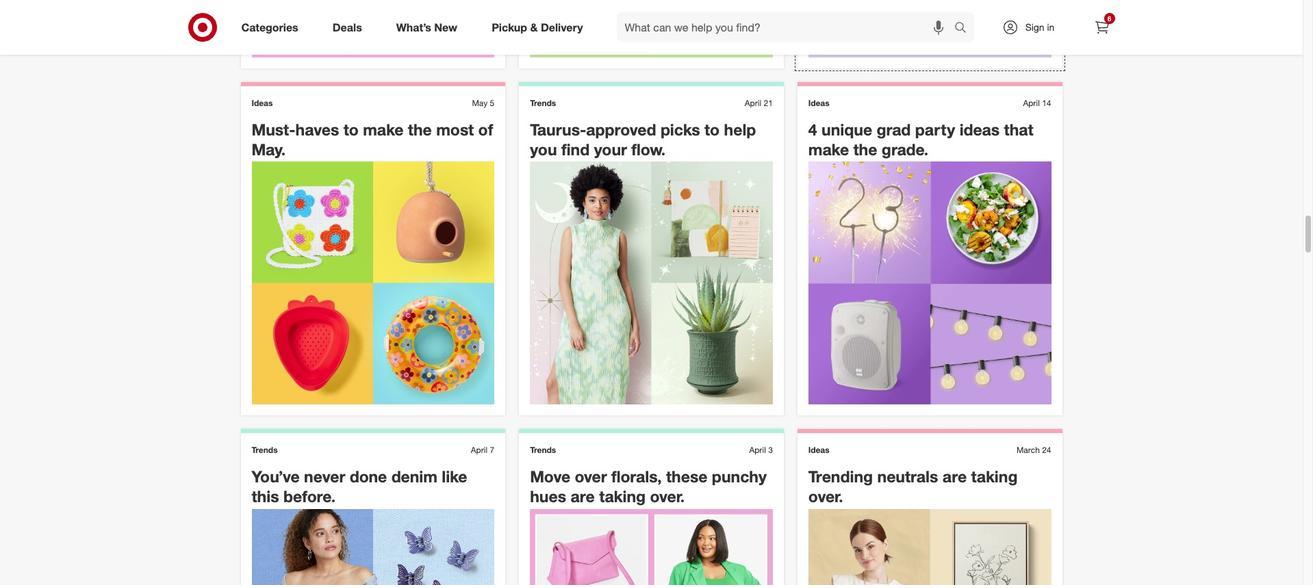 Task type: vqa. For each thing, say whether or not it's contained in the screenshot.
grade.
yes



Task type: describe. For each thing, give the bounding box(es) containing it.
ideas for 4
[[809, 98, 830, 108]]

taking inside trending neutrals are taking over.
[[972, 467, 1018, 487]]

haves
[[296, 120, 339, 139]]

make inside 4 unique grad party ideas that make the grade.
[[809, 140, 849, 159]]

What can we help you find? suggestions appear below search field
[[617, 12, 958, 42]]

taking inside move over florals, these punchy hues are taking over.
[[599, 487, 646, 506]]

over
[[575, 467, 607, 487]]

find
[[562, 140, 590, 159]]

over. inside trending neutrals are taking over.
[[809, 487, 844, 506]]

before.
[[284, 487, 336, 506]]

delivery
[[541, 20, 583, 34]]

unique
[[822, 120, 873, 139]]

over. inside move over florals, these punchy hues are taking over.
[[650, 487, 685, 506]]

trends for taurus-approved picks to help you find your flow.
[[530, 98, 556, 108]]

must-haves to make the most of may. image
[[252, 162, 495, 405]]

7
[[490, 445, 495, 456]]

move
[[530, 467, 571, 487]]

april for move over florals, these punchy hues are taking over.
[[750, 445, 766, 456]]

pickup
[[492, 20, 527, 34]]

this
[[252, 487, 279, 506]]

pickup & delivery link
[[480, 12, 600, 42]]

to inside must-haves to make the most of may.
[[344, 120, 359, 139]]

must-haves to make the most of may.
[[252, 120, 493, 159]]

of
[[479, 120, 493, 139]]

sign in link
[[991, 12, 1076, 42]]

14
[[1043, 98, 1052, 108]]

that
[[1005, 120, 1034, 139]]

tiktok creator ashley yi shares her faves for summer vacay. image
[[809, 0, 1052, 57]]

sign in
[[1026, 21, 1055, 33]]

april for you've never done denim like this before.
[[471, 445, 488, 456]]

like
[[442, 467, 468, 487]]

taurus-approved picks to help you find your flow. image
[[530, 162, 773, 405]]

trending
[[809, 467, 873, 487]]

you've never done denim like this before.
[[252, 467, 468, 506]]

deals link
[[321, 12, 379, 42]]

march
[[1017, 445, 1040, 456]]

april 14
[[1024, 98, 1052, 108]]

picks
[[661, 120, 701, 139]]

are inside move over florals, these punchy hues are taking over.
[[571, 487, 595, 506]]

must-
[[252, 120, 296, 139]]

ideas for trending
[[809, 445, 830, 456]]

may 5
[[472, 98, 495, 108]]

sign
[[1026, 21, 1045, 33]]

4 unique grad party ideas that make the grade. image
[[809, 162, 1052, 405]]

pickup & delivery
[[492, 20, 583, 34]]

trending neutrals are taking over. image
[[809, 509, 1052, 586]]

4
[[809, 120, 818, 139]]

what's
[[396, 20, 431, 34]]

taurus-
[[530, 120, 587, 139]]

search
[[948, 22, 981, 35]]

approved
[[587, 120, 657, 139]]

to inside taurus-approved picks to help you find your flow.
[[705, 120, 720, 139]]

search button
[[948, 12, 981, 45]]

the inside must-haves to make the most of may.
[[408, 120, 432, 139]]

help
[[724, 120, 756, 139]]

neutrals
[[878, 467, 939, 487]]



Task type: locate. For each thing, give the bounding box(es) containing it.
you've
[[252, 467, 300, 487]]

1 vertical spatial are
[[571, 487, 595, 506]]

april for 4 unique grad party ideas that make the grade.
[[1024, 98, 1040, 108]]

april 21
[[745, 98, 773, 108]]

1 vertical spatial taking
[[599, 487, 646, 506]]

ideas for must-
[[252, 98, 273, 108]]

what's new link
[[385, 12, 475, 42]]

these
[[666, 467, 708, 487]]

21
[[764, 98, 773, 108]]

you've never done denim like this before. image
[[252, 509, 495, 586]]

april 7
[[471, 445, 495, 456]]

24
[[1043, 445, 1052, 456]]

punchy
[[712, 467, 767, 487]]

are
[[943, 467, 967, 487], [571, 487, 595, 506]]

trends for move over florals, these punchy hues are taking over.
[[530, 445, 556, 456]]

you
[[530, 140, 557, 159]]

2 to from the left
[[705, 120, 720, 139]]

trends up move
[[530, 445, 556, 456]]

1 horizontal spatial make
[[809, 140, 849, 159]]

3
[[769, 445, 773, 456]]

new
[[435, 20, 458, 34]]

1 vertical spatial make
[[809, 140, 849, 159]]

categories
[[241, 20, 298, 34]]

categories link
[[230, 12, 316, 42]]

make inside must-haves to make the most of may.
[[363, 120, 404, 139]]

0 vertical spatial make
[[363, 120, 404, 139]]

ideas up trending
[[809, 445, 830, 456]]

done
[[350, 467, 387, 487]]

6
[[1108, 14, 1112, 23]]

taurus-approved picks to help you find your flow.
[[530, 120, 756, 159]]

make right 'haves'
[[363, 120, 404, 139]]

1 to from the left
[[344, 120, 359, 139]]

the
[[408, 120, 432, 139], [854, 140, 878, 159]]

over. down trending
[[809, 487, 844, 506]]

0 horizontal spatial are
[[571, 487, 595, 506]]

are inside trending neutrals are taking over.
[[943, 467, 967, 487]]

may.
[[252, 140, 286, 159]]

denim
[[392, 467, 438, 487]]

hues
[[530, 487, 566, 506]]

to left help
[[705, 120, 720, 139]]

april left the 7
[[471, 445, 488, 456]]

grade.
[[882, 140, 929, 159]]

make
[[363, 120, 404, 139], [809, 140, 849, 159]]

0 vertical spatial the
[[408, 120, 432, 139]]

2 over. from the left
[[809, 487, 844, 506]]

deals
[[333, 20, 362, 34]]

trends up taurus-
[[530, 98, 556, 108]]

6 link
[[1087, 12, 1118, 42]]

to
[[344, 120, 359, 139], [705, 120, 720, 139]]

in
[[1048, 21, 1055, 33]]

3 simple & stylish ways to refresh your bedroom. image
[[530, 0, 773, 57]]

florals,
[[612, 467, 662, 487]]

0 horizontal spatial over.
[[650, 487, 685, 506]]

0 horizontal spatial taking
[[599, 487, 646, 506]]

may
[[472, 98, 488, 108]]

0 horizontal spatial make
[[363, 120, 404, 139]]

0 horizontal spatial to
[[344, 120, 359, 139]]

5
[[490, 98, 495, 108]]

most
[[436, 120, 474, 139]]

to right 'haves'
[[344, 120, 359, 139]]

what's new
[[396, 20, 458, 34]]

april for taurus-approved picks to help you find your flow.
[[745, 98, 762, 108]]

4 unique grad party ideas that make the grade.
[[809, 120, 1034, 159]]

ideas up 4
[[809, 98, 830, 108]]

over. down these
[[650, 487, 685, 506]]

the down unique
[[854, 140, 878, 159]]

flow.
[[632, 140, 666, 159]]

your
[[594, 140, 627, 159]]

party
[[916, 120, 956, 139]]

grad
[[877, 120, 911, 139]]

april left 3
[[750, 445, 766, 456]]

1 vertical spatial the
[[854, 140, 878, 159]]

move over florals, these punchy hues are taking over. image
[[530, 509, 773, 586]]

april left 14
[[1024, 98, 1040, 108]]

move over florals, these punchy hues are taking over.
[[530, 467, 767, 506]]

0 vertical spatial taking
[[972, 467, 1018, 487]]

0 vertical spatial are
[[943, 467, 967, 487]]

1 over. from the left
[[650, 487, 685, 506]]

trends
[[530, 98, 556, 108], [252, 445, 278, 456], [530, 445, 556, 456]]

trends for you've never done denim like this before.
[[252, 445, 278, 456]]

are down over at left
[[571, 487, 595, 506]]

trending neutrals are taking over.
[[809, 467, 1018, 506]]

the inside 4 unique grad party ideas that make the grade.
[[854, 140, 878, 159]]

trends up you've
[[252, 445, 278, 456]]

taking
[[972, 467, 1018, 487], [599, 487, 646, 506]]

1 horizontal spatial to
[[705, 120, 720, 139]]

ideas
[[252, 98, 273, 108], [809, 98, 830, 108], [809, 445, 830, 456]]

make down 4
[[809, 140, 849, 159]]

&
[[531, 20, 538, 34]]

1 horizontal spatial the
[[854, 140, 878, 159]]

april
[[745, 98, 762, 108], [1024, 98, 1040, 108], [471, 445, 488, 456], [750, 445, 766, 456]]

are right neutrals
[[943, 467, 967, 487]]

0 horizontal spatial the
[[408, 120, 432, 139]]

ideas up must-
[[252, 98, 273, 108]]

1 horizontal spatial over.
[[809, 487, 844, 506]]

march 24
[[1017, 445, 1052, 456]]

tiktok creator rachel o'cool (and her bestie) get ready for a girls' night out. image
[[252, 0, 495, 57]]

taking down march
[[972, 467, 1018, 487]]

april 3
[[750, 445, 773, 456]]

over.
[[650, 487, 685, 506], [809, 487, 844, 506]]

1 horizontal spatial are
[[943, 467, 967, 487]]

the left most
[[408, 120, 432, 139]]

1 horizontal spatial taking
[[972, 467, 1018, 487]]

april left "21"
[[745, 98, 762, 108]]

ideas
[[960, 120, 1000, 139]]

never
[[304, 467, 346, 487]]

taking down florals,
[[599, 487, 646, 506]]



